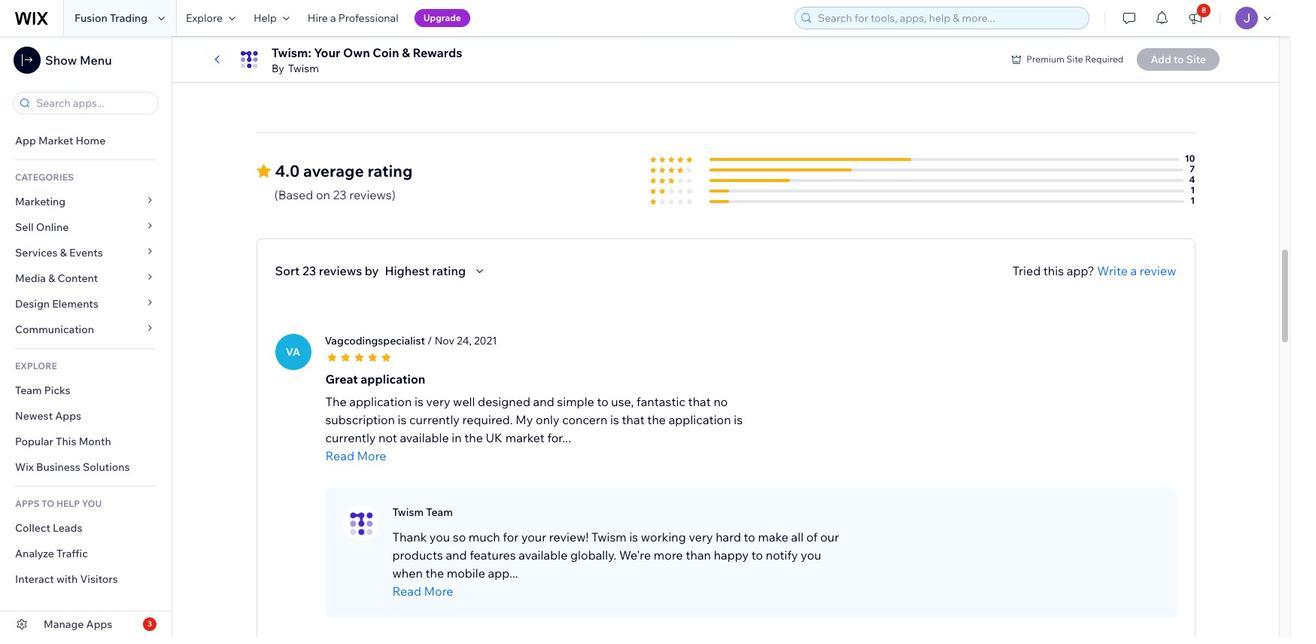 Task type: locate. For each thing, give the bounding box(es) containing it.
0 vertical spatial team
[[15, 384, 42, 397]]

1 vertical spatial you
[[801, 548, 822, 563]]

1 horizontal spatial available
[[519, 548, 568, 563]]

1 vertical spatial very
[[689, 530, 713, 545]]

twism up thank
[[393, 506, 424, 519]]

coin
[[373, 45, 399, 60]]

highest rating button
[[385, 262, 489, 280]]

design elements link
[[0, 291, 172, 317]]

1 horizontal spatial read
[[393, 584, 422, 599]]

0 vertical spatial that
[[688, 394, 711, 409]]

apps right the manage in the left of the page
[[86, 618, 112, 632]]

read more button for concern
[[326, 447, 777, 465]]

more down mobile
[[424, 584, 454, 599]]

that
[[688, 394, 711, 409], [622, 412, 645, 427]]

very
[[426, 394, 451, 409], [689, 530, 713, 545]]

read more button down for...
[[326, 447, 777, 465]]

sell online link
[[0, 215, 172, 240]]

1 vertical spatial currently
[[326, 430, 376, 445]]

0 vertical spatial apps
[[55, 410, 81, 423]]

1 down 4 on the top right of the page
[[1191, 195, 1196, 206]]

0 vertical spatial currently
[[410, 412, 460, 427]]

0 horizontal spatial apps
[[55, 410, 81, 423]]

& inside twism: your own coin & rewards by twism
[[402, 45, 410, 60]]

twism team
[[393, 506, 453, 519]]

online
[[36, 221, 69, 234]]

2 horizontal spatial the
[[648, 412, 666, 427]]

twism
[[288, 62, 319, 75], [393, 506, 424, 519], [592, 530, 627, 545]]

& for events
[[60, 246, 67, 260]]

0 horizontal spatial and
[[446, 548, 467, 563]]

23 right sort
[[303, 263, 316, 278]]

23
[[333, 187, 347, 202], [303, 263, 316, 278]]

subscription
[[326, 412, 395, 427]]

0 vertical spatial app
[[317, 66, 341, 81]]

notify
[[766, 548, 799, 563]]

0 vertical spatial read
[[326, 448, 355, 463]]

trading
[[110, 11, 148, 25]]

twism inside thank you so much for your review! twism is working very hard to make all of our products and features available globally. we're more than happy to notify you when the mobile app... read more
[[592, 530, 627, 545]]

0 vertical spatial a
[[331, 11, 336, 25]]

2 vertical spatial &
[[48, 272, 55, 285]]

manage
[[44, 618, 84, 632]]

in
[[452, 430, 462, 445]]

review!
[[549, 530, 589, 545]]

team down explore
[[15, 384, 42, 397]]

0 vertical spatial &
[[402, 45, 410, 60]]

2 horizontal spatial twism
[[592, 530, 627, 545]]

0 vertical spatial read more button
[[326, 447, 777, 465]]

1 horizontal spatial &
[[60, 246, 67, 260]]

1 vertical spatial and
[[446, 548, 467, 563]]

currently down subscription in the bottom left of the page
[[326, 430, 376, 445]]

collect
[[15, 522, 50, 535]]

0 horizontal spatial that
[[622, 412, 645, 427]]

application up subscription in the bottom left of the page
[[350, 394, 412, 409]]

1 horizontal spatial 23
[[333, 187, 347, 202]]

0 vertical spatial very
[[426, 394, 451, 409]]

show menu button
[[14, 47, 112, 74]]

own
[[343, 45, 370, 60]]

1 horizontal spatial more
[[424, 584, 454, 599]]

1 vertical spatial apps
[[86, 618, 112, 632]]

fusion
[[75, 11, 108, 25]]

1 vertical spatial read
[[393, 584, 422, 599]]

great
[[326, 372, 358, 387]]

by
[[365, 263, 379, 278]]

24,
[[457, 334, 472, 348]]

8 button
[[1180, 0, 1213, 36]]

1 horizontal spatial apps
[[86, 618, 112, 632]]

the
[[648, 412, 666, 427], [465, 430, 483, 445], [426, 566, 444, 581]]

read down subscription in the bottom left of the page
[[326, 448, 355, 463]]

by
[[272, 62, 284, 75]]

team picks link
[[0, 378, 172, 403]]

1 vertical spatial more
[[424, 584, 454, 599]]

collect leads link
[[0, 516, 172, 541]]

0 horizontal spatial you
[[430, 530, 450, 545]]

when
[[393, 566, 423, 581]]

2 horizontal spatial &
[[402, 45, 410, 60]]

2 vertical spatial application
[[669, 412, 731, 427]]

popular this month
[[15, 435, 111, 449]]

you left 'so'
[[430, 530, 450, 545]]

1 vertical spatial the
[[465, 430, 483, 445]]

interact with visitors
[[15, 573, 118, 586]]

the right in
[[465, 430, 483, 445]]

4.0 average rating
[[275, 161, 413, 180]]

very inside great application the application is very well designed and simple to use, fantastic that no subscription is currently required. my only concern is that the application is currently not available in the uk market for... read more
[[426, 394, 451, 409]]

visitors
[[80, 573, 118, 586]]

events
[[69, 246, 103, 260]]

rating right "highest"
[[432, 263, 466, 278]]

you
[[430, 530, 450, 545], [801, 548, 822, 563]]

and up only
[[533, 394, 555, 409]]

to down 'make'
[[752, 548, 763, 563]]

0 vertical spatial and
[[533, 394, 555, 409]]

available
[[400, 430, 449, 445], [519, 548, 568, 563]]

apps for manage apps
[[86, 618, 112, 632]]

twism inside twism: your own coin & rewards by twism
[[288, 62, 319, 75]]

twism for thank
[[592, 530, 627, 545]]

rating up reviews)
[[368, 161, 413, 180]]

for
[[503, 530, 519, 545]]

& right media at the top of page
[[48, 272, 55, 285]]

0 vertical spatial 23
[[333, 187, 347, 202]]

twism down twism:
[[288, 62, 319, 75]]

available down your
[[519, 548, 568, 563]]

the down fantastic at the bottom of page
[[648, 412, 666, 427]]

the down products
[[426, 566, 444, 581]]

analyze traffic link
[[0, 541, 172, 567]]

0 horizontal spatial &
[[48, 272, 55, 285]]

0 vertical spatial available
[[400, 430, 449, 445]]

my
[[516, 412, 533, 427]]

currently
[[410, 412, 460, 427], [326, 430, 376, 445]]

a right hire at the left
[[331, 11, 336, 25]]

1 vertical spatial team
[[426, 506, 453, 519]]

0 horizontal spatial 23
[[303, 263, 316, 278]]

media & content
[[15, 272, 98, 285]]

required
[[1086, 53, 1124, 65]]

check app demo
[[279, 66, 377, 81]]

app down your on the left top
[[317, 66, 341, 81]]

0 vertical spatial the
[[648, 412, 666, 427]]

1 vertical spatial that
[[622, 412, 645, 427]]

sidebar element
[[0, 36, 172, 638]]

0 horizontal spatial twism
[[288, 62, 319, 75]]

app inside check app demo link
[[317, 66, 341, 81]]

& left events
[[60, 246, 67, 260]]

that left no
[[688, 394, 711, 409]]

1 horizontal spatial app
[[317, 66, 341, 81]]

1 vertical spatial &
[[60, 246, 67, 260]]

t w image
[[343, 506, 379, 542]]

market
[[38, 134, 73, 148]]

thank
[[393, 530, 427, 545]]

currently up in
[[410, 412, 460, 427]]

write a review button
[[1098, 262, 1177, 280]]

app left the market
[[15, 134, 36, 148]]

0 horizontal spatial read
[[326, 448, 355, 463]]

0 vertical spatial more
[[357, 448, 387, 463]]

1 vertical spatial read more button
[[393, 582, 844, 600]]

& right coin
[[402, 45, 410, 60]]

designed
[[478, 394, 531, 409]]

so
[[453, 530, 466, 545]]

show
[[45, 53, 77, 68]]

with
[[56, 573, 78, 586]]

demo
[[344, 66, 377, 81]]

0 vertical spatial to
[[597, 394, 609, 409]]

application down no
[[669, 412, 731, 427]]

month
[[79, 435, 111, 449]]

0 horizontal spatial team
[[15, 384, 42, 397]]

read more button down we're
[[393, 582, 844, 600]]

1 horizontal spatial you
[[801, 548, 822, 563]]

0 horizontal spatial currently
[[326, 430, 376, 445]]

more inside thank you so much for your review! twism is working very hard to make all of our products and features available globally. we're more than happy to notify you when the mobile app... read more
[[424, 584, 454, 599]]

2 vertical spatial the
[[426, 566, 444, 581]]

team up 'so'
[[426, 506, 453, 519]]

0 horizontal spatial app
[[15, 134, 36, 148]]

(based on 23 reviews)
[[274, 187, 396, 202]]

to left use,
[[597, 394, 609, 409]]

0 horizontal spatial a
[[331, 11, 336, 25]]

1 horizontal spatial currently
[[410, 412, 460, 427]]

wix business solutions
[[15, 461, 130, 474]]

and down 'so'
[[446, 548, 467, 563]]

app...
[[488, 566, 518, 581]]

1 down 7
[[1191, 184, 1196, 195]]

4
[[1190, 174, 1196, 185]]

app market home
[[15, 134, 106, 148]]

fusion trading
[[75, 11, 148, 25]]

1 horizontal spatial very
[[689, 530, 713, 545]]

0 vertical spatial rating
[[368, 161, 413, 180]]

1 horizontal spatial the
[[465, 430, 483, 445]]

1 horizontal spatial rating
[[432, 263, 466, 278]]

1 vertical spatial to
[[744, 530, 756, 545]]

apps up this
[[55, 410, 81, 423]]

1 vertical spatial twism
[[393, 506, 424, 519]]

application down vagcodingspecialist / nov 24, 2021
[[361, 372, 426, 387]]

1 vertical spatial app
[[15, 134, 36, 148]]

0 horizontal spatial very
[[426, 394, 451, 409]]

available left in
[[400, 430, 449, 445]]

twism up globally. at the bottom left of page
[[592, 530, 627, 545]]

is
[[415, 394, 424, 409], [398, 412, 407, 427], [611, 412, 619, 427], [734, 412, 743, 427], [630, 530, 639, 545]]

vagcodingspecialist
[[325, 334, 425, 348]]

traffic
[[57, 547, 88, 561]]

all
[[792, 530, 804, 545]]

read inside thank you so much for your review! twism is working very hard to make all of our products and features available globally. we're more than happy to notify you when the mobile app... read more
[[393, 584, 422, 599]]

great application the application is very well designed and simple to use, fantastic that no subscription is currently required. my only concern is that the application is currently not available in the uk market for... read more
[[326, 372, 743, 463]]

rating inside button
[[432, 263, 466, 278]]

picks
[[44, 384, 70, 397]]

more
[[654, 548, 683, 563]]

1 vertical spatial available
[[519, 548, 568, 563]]

required.
[[463, 412, 513, 427]]

1 vertical spatial rating
[[432, 263, 466, 278]]

sort
[[275, 263, 300, 278]]

you down of
[[801, 548, 822, 563]]

twism:
[[272, 45, 311, 60]]

very up than
[[689, 530, 713, 545]]

7
[[1190, 163, 1196, 174]]

wix
[[15, 461, 34, 474]]

23 right on
[[333, 187, 347, 202]]

review
[[1140, 263, 1177, 278]]

menu
[[80, 53, 112, 68]]

0 horizontal spatial rating
[[368, 161, 413, 180]]

more down not
[[357, 448, 387, 463]]

leads
[[53, 522, 82, 535]]

read more button
[[326, 447, 777, 465], [393, 582, 844, 600]]

1 horizontal spatial twism
[[393, 506, 424, 519]]

0 vertical spatial twism
[[288, 62, 319, 75]]

app?
[[1067, 263, 1095, 278]]

hire a professional link
[[299, 0, 408, 36]]

2 vertical spatial twism
[[592, 530, 627, 545]]

to right hard
[[744, 530, 756, 545]]

0 horizontal spatial the
[[426, 566, 444, 581]]

0 horizontal spatial available
[[400, 430, 449, 445]]

8
[[1202, 5, 1207, 15]]

a right write
[[1131, 263, 1138, 278]]

0 horizontal spatial more
[[357, 448, 387, 463]]

1 horizontal spatial and
[[533, 394, 555, 409]]

1 vertical spatial a
[[1131, 263, 1138, 278]]

read down when
[[393, 584, 422, 599]]

for...
[[548, 430, 571, 445]]

team inside "link"
[[15, 384, 42, 397]]

very left "well"
[[426, 394, 451, 409]]

apps inside newest apps "link"
[[55, 410, 81, 423]]

1 horizontal spatial team
[[426, 506, 453, 519]]

home
[[76, 134, 106, 148]]

that down use,
[[622, 412, 645, 427]]



Task type: vqa. For each thing, say whether or not it's contained in the screenshot.
Picks
yes



Task type: describe. For each thing, give the bounding box(es) containing it.
no
[[714, 394, 728, 409]]

& for content
[[48, 272, 55, 285]]

va
[[286, 345, 300, 359]]

on
[[316, 187, 330, 202]]

simple
[[557, 394, 595, 409]]

app market home link
[[0, 128, 172, 154]]

marketing link
[[0, 189, 172, 215]]

popular this month link
[[0, 429, 172, 455]]

elements
[[52, 297, 98, 311]]

apps
[[15, 498, 40, 510]]

Search for tools, apps, help & more... field
[[814, 8, 1085, 29]]

2021
[[474, 334, 497, 348]]

communication
[[15, 323, 96, 336]]

hard
[[716, 530, 742, 545]]

and inside great application the application is very well designed and simple to use, fantastic that no subscription is currently required. my only concern is that the application is currently not available in the uk market for... read more
[[533, 394, 555, 409]]

1 vertical spatial 23
[[303, 263, 316, 278]]

categories
[[15, 172, 74, 183]]

2 1 from the top
[[1191, 195, 1196, 206]]

market
[[506, 430, 545, 445]]

site
[[1067, 53, 1084, 65]]

10
[[1185, 153, 1196, 164]]

and inside thank you so much for your review! twism is working very hard to make all of our products and features available globally. we're more than happy to notify you when the mobile app... read more
[[446, 548, 467, 563]]

vagcodingspecialist / nov 24, 2021
[[325, 334, 497, 348]]

than
[[686, 548, 711, 563]]

interact
[[15, 573, 54, 586]]

the
[[326, 394, 347, 409]]

/
[[428, 334, 432, 348]]

make
[[758, 530, 789, 545]]

services
[[15, 246, 58, 260]]

globally.
[[571, 548, 617, 563]]

explore
[[186, 11, 223, 25]]

available inside thank you so much for your review! twism is working very hard to make all of our products and features available globally. we're more than happy to notify you when the mobile app... read more
[[519, 548, 568, 563]]

reviews
[[319, 263, 362, 278]]

is inside thank you so much for your review! twism is working very hard to make all of our products and features available globally. we're more than happy to notify you when the mobile app... read more
[[630, 530, 639, 545]]

the inside thank you so much for your review! twism is working very hard to make all of our products and features available globally. we're more than happy to notify you when the mobile app... read more
[[426, 566, 444, 581]]

happy
[[714, 548, 749, 563]]

sort 23 reviews by
[[275, 263, 379, 278]]

collect leads
[[15, 522, 82, 535]]

products
[[393, 548, 443, 563]]

available inside great application the application is very well designed and simple to use, fantastic that no subscription is currently required. my only concern is that the application is currently not available in the uk market for... read more
[[400, 430, 449, 445]]

more inside great application the application is very well designed and simple to use, fantastic that no subscription is currently required. my only concern is that the application is currently not available in the uk market for... read more
[[357, 448, 387, 463]]

professional
[[339, 11, 399, 25]]

newest apps link
[[0, 403, 172, 429]]

upgrade button
[[415, 9, 470, 27]]

Search apps... field
[[32, 93, 154, 114]]

twism: your own coin & rewards logo image
[[236, 46, 263, 73]]

twism for twism:
[[288, 62, 319, 75]]

design elements
[[15, 297, 98, 311]]

thank you so much for your review! twism is working very hard to make all of our products and features available globally. we're more than happy to notify you when the mobile app... read more
[[393, 530, 840, 599]]

apps for newest apps
[[55, 410, 81, 423]]

media & content link
[[0, 266, 172, 291]]

to inside great application the application is very well designed and simple to use, fantastic that no subscription is currently required. my only concern is that the application is currently not available in the uk market for... read more
[[597, 394, 609, 409]]

much
[[469, 530, 500, 545]]

1 horizontal spatial a
[[1131, 263, 1138, 278]]

concern
[[563, 412, 608, 427]]

premium
[[1027, 53, 1065, 65]]

newest apps
[[15, 410, 81, 423]]

read more button for globally.
[[393, 582, 844, 600]]

apps to help you
[[15, 498, 102, 510]]

only
[[536, 412, 560, 427]]

read inside great application the application is very well designed and simple to use, fantastic that no subscription is currently required. my only concern is that the application is currently not available in the uk market for... read more
[[326, 448, 355, 463]]

premium site required
[[1027, 53, 1124, 65]]

analyze traffic
[[15, 547, 88, 561]]

0 vertical spatial application
[[361, 372, 426, 387]]

fantastic
[[637, 394, 686, 409]]

0 vertical spatial you
[[430, 530, 450, 545]]

check
[[279, 66, 315, 81]]

nov
[[435, 334, 455, 348]]

help
[[56, 498, 80, 510]]

this
[[56, 435, 76, 449]]

uk
[[486, 430, 503, 445]]

1 vertical spatial application
[[350, 394, 412, 409]]

app inside app market home link
[[15, 134, 36, 148]]

highest rating
[[385, 263, 466, 278]]

help
[[254, 11, 277, 25]]

marketing
[[15, 195, 66, 209]]

you
[[82, 498, 102, 510]]

1 horizontal spatial that
[[688, 394, 711, 409]]

hire
[[308, 11, 328, 25]]

design
[[15, 297, 50, 311]]

rewards
[[413, 45, 463, 60]]

your
[[314, 45, 341, 60]]

1 1 from the top
[[1191, 184, 1196, 195]]

hire a professional
[[308, 11, 399, 25]]

upgrade
[[424, 12, 461, 23]]

we're
[[620, 548, 651, 563]]

very inside thank you so much for your review! twism is working very hard to make all of our products and features available globally. we're more than happy to notify you when the mobile app... read more
[[689, 530, 713, 545]]

2 vertical spatial to
[[752, 548, 763, 563]]



